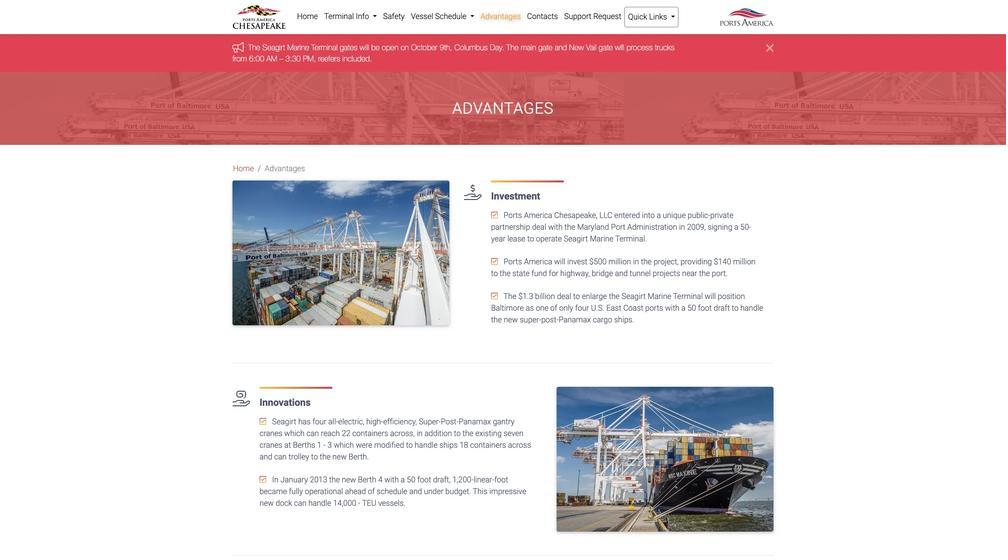 Task type: describe. For each thing, give the bounding box(es) containing it.
investment image
[[233, 181, 450, 326]]

will left process
[[615, 43, 625, 52]]

deal inside ports america chesapeake, llc entered into a unique public-private partnership deal with the maryland port administration in 2009, signing a 50- year lease to operate seagirt marine terminal.
[[532, 223, 547, 232]]

- inside in january 2013 the new berth 4 with a 50 foot draft, 1,200-linear-foot became fully operational ahead of schedule and under budget. this impressive new dock can handle 14,000 - teu vessels.
[[358, 499, 361, 508]]

terminal.
[[616, 234, 647, 243]]

columbus
[[455, 43, 488, 52]]

innovations image
[[557, 387, 774, 532]]

the right day. in the top of the page
[[507, 43, 519, 52]]

four inside the $1.3 billion deal to enlarge the seagirt marine terminal will position baltimore as one of only four u.s. east coast ports with a 50 foot draft to handle the new super-post-panamax cargo ships.
[[576, 303, 589, 313]]

impressive
[[490, 487, 527, 496]]

berth
[[358, 475, 377, 484]]

administration
[[628, 223, 678, 232]]

contacts
[[527, 12, 558, 21]]

near
[[683, 269, 698, 278]]

to down 1
[[311, 452, 318, 462]]

port
[[611, 223, 626, 232]]

22
[[342, 429, 351, 438]]

partnership
[[491, 223, 530, 232]]

projects
[[653, 269, 681, 278]]

to inside ports america will invest $500 million in the project, providing $140 million to the state fund for highway, bridge and tunnel projects near the port.
[[491, 269, 498, 278]]

check square image for the $1.3 billion deal to enlarge the seagirt marine terminal will position baltimore as one of only four u.s. east coast ports with a 50 foot draft to handle the new super-post-panamax cargo ships.
[[491, 292, 498, 300]]

0 horizontal spatial which
[[285, 429, 305, 438]]

in inside seagirt has four all-electric, high-efficiency, super-post-panamax gantry cranes which can reach 22 containers across, in addition to the existing seven cranes at berths 1 - 3 which were modified to handle ships 18 containers across and can trolley to the new berth.
[[417, 429, 423, 438]]

new down became
[[260, 499, 274, 508]]

0 vertical spatial advantages
[[481, 12, 521, 21]]

vessels.
[[379, 499, 406, 508]]

across,
[[390, 429, 415, 438]]

project,
[[654, 257, 679, 266]]

as
[[526, 303, 534, 313]]

january
[[281, 475, 308, 484]]

the for seagirt
[[248, 43, 260, 52]]

u.s.
[[591, 303, 605, 313]]

to up 18
[[454, 429, 461, 438]]

with inside the $1.3 billion deal to enlarge the seagirt marine terminal will position baltimore as one of only four u.s. east coast ports with a 50 foot draft to handle the new super-post-panamax cargo ships.
[[666, 303, 680, 313]]

day.
[[490, 43, 505, 52]]

innovations
[[260, 397, 311, 408]]

and inside the seagirt marine terminal gates will be open on october 9th, columbus day. the main gate and new vail gate will process trucks from 6:00 am – 3:30 pm, reefers included.
[[555, 43, 567, 52]]

the up 18
[[463, 429, 474, 438]]

schedule
[[435, 12, 467, 21]]

under
[[424, 487, 444, 496]]

50-
[[741, 223, 752, 232]]

bridge
[[592, 269, 613, 278]]

electric,
[[338, 417, 365, 426]]

handle inside in january 2013 the new berth 4 with a 50 foot draft, 1,200-linear-foot became fully operational ahead of schedule and under budget. this impressive new dock can handle 14,000 - teu vessels.
[[309, 499, 331, 508]]

terminal inside the seagirt marine terminal gates will be open on october 9th, columbus day. the main gate and new vail gate will process trucks from 6:00 am – 3:30 pm, reefers included.
[[311, 43, 338, 52]]

ports for ports america chesapeake, llc entered into a unique public-private partnership deal with the maryland port administration in 2009, signing a 50- year lease to operate seagirt marine terminal.
[[504, 211, 522, 220]]

contacts link
[[524, 7, 561, 26]]

became
[[260, 487, 287, 496]]

check square image for ports america chesapeake, llc entered into a unique public-private partnership deal with the maryland port administration in 2009, signing a 50- year lease to operate seagirt marine terminal.
[[491, 211, 498, 219]]

this
[[473, 487, 488, 496]]

four inside seagirt has four all-electric, high-efficiency, super-post-panamax gantry cranes which can reach 22 containers across, in addition to the existing seven cranes at berths 1 - 3 which were modified to handle ships 18 containers across and can trolley to the new berth.
[[313, 417, 327, 426]]

the left state
[[500, 269, 511, 278]]

support request
[[565, 12, 622, 21]]

for
[[549, 269, 559, 278]]

open
[[382, 43, 399, 52]]

public-
[[688, 211, 711, 220]]

in inside ports america will invest $500 million in the project, providing $140 million to the state fund for highway, bridge and tunnel projects near the port.
[[633, 257, 639, 266]]

all-
[[329, 417, 338, 426]]

ships
[[440, 441, 458, 450]]

existing
[[476, 429, 502, 438]]

will left be
[[360, 43, 369, 52]]

with inside in january 2013 the new berth 4 with a 50 foot draft, 1,200-linear-foot became fully operational ahead of schedule and under budget. this impressive new dock can handle 14,000 - teu vessels.
[[385, 475, 399, 484]]

berth.
[[349, 452, 369, 462]]

1
[[317, 441, 322, 450]]

schedule
[[377, 487, 408, 496]]

ports
[[646, 303, 664, 313]]

can inside in january 2013 the new berth 4 with a 50 foot draft, 1,200-linear-foot became fully operational ahead of schedule and under budget. this impressive new dock can handle 14,000 - teu vessels.
[[294, 499, 307, 508]]

1 horizontal spatial foot
[[495, 475, 509, 484]]

marine inside the $1.3 billion deal to enlarge the seagirt marine terminal will position baltimore as one of only four u.s. east coast ports with a 50 foot draft to handle the new super-post-panamax cargo ships.
[[648, 292, 672, 301]]

super-
[[520, 315, 542, 324]]

providing
[[681, 257, 712, 266]]

entered
[[615, 211, 641, 220]]

new up ahead
[[342, 475, 356, 484]]

trucks
[[655, 43, 675, 52]]

18
[[460, 441, 469, 450]]

the seagirt marine terminal gates will be open on october 9th, columbus day. the main gate and new vail gate will process trucks from 6:00 am – 3:30 pm, reefers included. alert
[[0, 34, 1007, 72]]

pm,
[[303, 54, 316, 63]]

$1.3
[[519, 292, 534, 301]]

were
[[356, 441, 373, 450]]

terminal inside the $1.3 billion deal to enlarge the seagirt marine terminal will position baltimore as one of only four u.s. east coast ports with a 50 foot draft to handle the new super-post-panamax cargo ships.
[[674, 292, 703, 301]]

9th,
[[440, 43, 453, 52]]

1,200-
[[453, 475, 474, 484]]

berths
[[293, 441, 315, 450]]

the inside ports america chesapeake, llc entered into a unique public-private partnership deal with the maryland port administration in 2009, signing a 50- year lease to operate seagirt marine terminal.
[[565, 223, 576, 232]]

efficiency,
[[383, 417, 417, 426]]

to inside ports america chesapeake, llc entered into a unique public-private partnership deal with the maryland port administration in 2009, signing a 50- year lease to operate seagirt marine terminal.
[[528, 234, 534, 243]]

process
[[627, 43, 653, 52]]

a right into
[[657, 211, 661, 220]]

marine inside the seagirt marine terminal gates will be open on october 9th, columbus day. the main gate and new vail gate will process trucks from 6:00 am – 3:30 pm, reefers included.
[[288, 43, 309, 52]]

to up only
[[574, 292, 580, 301]]

operational
[[305, 487, 343, 496]]

america for will
[[524, 257, 553, 266]]

0 horizontal spatial foot
[[418, 475, 431, 484]]

new inside seagirt has four all-electric, high-efficiency, super-post-panamax gantry cranes which can reach 22 containers across, in addition to the existing seven cranes at berths 1 - 3 which were modified to handle ships 18 containers across and can trolley to the new berth.
[[333, 452, 347, 462]]

investment
[[491, 190, 541, 202]]

ports america chesapeake, llc entered into a unique public-private partnership deal with the maryland port administration in 2009, signing a 50- year lease to operate seagirt marine terminal.
[[491, 211, 752, 243]]

in january 2013 the new berth 4 with a 50 foot draft, 1,200-linear-foot became fully operational ahead of schedule and under budget. this impressive new dock can handle 14,000 - teu vessels.
[[260, 475, 527, 508]]

tunnel
[[630, 269, 651, 278]]

and inside in january 2013 the new berth 4 with a 50 foot draft, 1,200-linear-foot became fully operational ahead of schedule and under budget. this impressive new dock can handle 14,000 - teu vessels.
[[410, 487, 422, 496]]

seagirt inside the $1.3 billion deal to enlarge the seagirt marine terminal will position baltimore as one of only four u.s. east coast ports with a 50 foot draft to handle the new super-post-panamax cargo ships.
[[622, 292, 646, 301]]

–
[[280, 54, 284, 63]]

1 vertical spatial containers
[[470, 441, 506, 450]]

signing
[[708, 223, 733, 232]]

the up tunnel at the top
[[641, 257, 652, 266]]

terminal info
[[324, 12, 371, 21]]

main
[[521, 43, 537, 52]]

seagirt inside seagirt has four all-electric, high-efficiency, super-post-panamax gantry cranes which can reach 22 containers across, in addition to the existing seven cranes at berths 1 - 3 which were modified to handle ships 18 containers across and can trolley to the new berth.
[[272, 417, 297, 426]]

addition
[[425, 429, 452, 438]]

6:00
[[249, 54, 264, 63]]

draft,
[[433, 475, 451, 484]]

high-
[[367, 417, 383, 426]]

handle inside the $1.3 billion deal to enlarge the seagirt marine terminal will position baltimore as one of only four u.s. east coast ports with a 50 foot draft to handle the new super-post-panamax cargo ships.
[[741, 303, 764, 313]]

3:30
[[286, 54, 301, 63]]

0 vertical spatial terminal
[[324, 12, 354, 21]]

home for the right the home link
[[297, 12, 318, 21]]

panamax inside seagirt has four all-electric, high-efficiency, super-post-panamax gantry cranes which can reach 22 containers across, in addition to the existing seven cranes at berths 1 - 3 which were modified to handle ships 18 containers across and can trolley to the new berth.
[[459, 417, 491, 426]]

seagirt has four all-electric, high-efficiency, super-post-panamax gantry cranes which can reach 22 containers across, in addition to the existing seven cranes at berths 1 - 3 which were modified to handle ships 18 containers across and can trolley to the new berth.
[[260, 417, 531, 462]]

- inside seagirt has four all-electric, high-efficiency, super-post-panamax gantry cranes which can reach 22 containers across, in addition to the existing seven cranes at berths 1 - 3 which were modified to handle ships 18 containers across and can trolley to the new berth.
[[324, 441, 326, 450]]

will inside the $1.3 billion deal to enlarge the seagirt marine terminal will position baltimore as one of only four u.s. east coast ports with a 50 foot draft to handle the new super-post-panamax cargo ships.
[[705, 292, 716, 301]]

america for chesapeake,
[[524, 211, 553, 220]]

included.
[[343, 54, 372, 63]]

of inside in january 2013 the new berth 4 with a 50 foot draft, 1,200-linear-foot became fully operational ahead of schedule and under budget. this impressive new dock can handle 14,000 - teu vessels.
[[368, 487, 375, 496]]

modified
[[374, 441, 404, 450]]

reefers
[[318, 54, 340, 63]]

1 gate from the left
[[539, 43, 553, 52]]

check square image for seagirt has four all-electric, high-efficiency, super-post-panamax gantry cranes which can reach 22 containers across, in addition to the existing seven cranes at berths 1 - 3 which were modified to handle ships 18 containers across and can trolley to the new berth.
[[260, 418, 267, 425]]

2 gate from the left
[[599, 43, 613, 52]]

seven
[[504, 429, 524, 438]]

marine inside ports america chesapeake, llc entered into a unique public-private partnership deal with the maryland port administration in 2009, signing a 50- year lease to operate seagirt marine terminal.
[[590, 234, 614, 243]]

position
[[718, 292, 746, 301]]

coast
[[624, 303, 644, 313]]



Task type: vqa. For each thing, say whether or not it's contained in the screenshot.
the deal to the right
yes



Task type: locate. For each thing, give the bounding box(es) containing it.
1 horizontal spatial gate
[[599, 43, 613, 52]]

deal
[[532, 223, 547, 232], [557, 292, 572, 301]]

1 vertical spatial four
[[313, 417, 327, 426]]

containers down existing at the left bottom of the page
[[470, 441, 506, 450]]

ports inside ports america will invest $500 million in the project, providing $140 million to the state fund for highway, bridge and tunnel projects near the port.
[[504, 257, 522, 266]]

1 horizontal spatial 50
[[688, 303, 697, 313]]

a right ports at the bottom of the page
[[682, 303, 686, 313]]

with
[[549, 223, 563, 232], [666, 303, 680, 313], [385, 475, 399, 484]]

4
[[378, 475, 383, 484]]

ports inside ports america chesapeake, llc entered into a unique public-private partnership deal with the maryland port administration in 2009, signing a 50- year lease to operate seagirt marine terminal.
[[504, 211, 522, 220]]

to down across,
[[406, 441, 413, 450]]

1 horizontal spatial which
[[334, 441, 354, 450]]

1 vertical spatial home link
[[233, 163, 254, 175]]

50 inside in january 2013 the new berth 4 with a 50 foot draft, 1,200-linear-foot became fully operational ahead of schedule and under budget. this impressive new dock can handle 14,000 - teu vessels.
[[407, 475, 416, 484]]

billion
[[535, 292, 555, 301]]

one
[[536, 303, 549, 313]]

1 vertical spatial cranes
[[260, 441, 283, 450]]

2 vertical spatial in
[[417, 429, 423, 438]]

14,000
[[333, 499, 357, 508]]

which up at
[[285, 429, 305, 438]]

a inside in january 2013 the new berth 4 with a 50 foot draft, 1,200-linear-foot became fully operational ahead of schedule and under budget. this impressive new dock can handle 14,000 - teu vessels.
[[401, 475, 405, 484]]

0 vertical spatial home link
[[294, 7, 321, 26]]

1 horizontal spatial in
[[633, 257, 639, 266]]

across
[[508, 441, 531, 450]]

budget.
[[446, 487, 471, 496]]

0 vertical spatial with
[[549, 223, 563, 232]]

the down the chesapeake,
[[565, 223, 576, 232]]

1 vertical spatial with
[[666, 303, 680, 313]]

safety link
[[380, 7, 408, 26]]

terminal left info
[[324, 12, 354, 21]]

0 horizontal spatial in
[[417, 429, 423, 438]]

will inside ports america will invest $500 million in the project, providing $140 million to the state fund for highway, bridge and tunnel projects near the port.
[[555, 257, 566, 266]]

only
[[560, 303, 574, 313]]

the up '6:00'
[[248, 43, 260, 52]]

0 vertical spatial 50
[[688, 303, 697, 313]]

1 america from the top
[[524, 211, 553, 220]]

1 horizontal spatial containers
[[470, 441, 506, 450]]

50 up schedule
[[407, 475, 416, 484]]

- right 1
[[324, 441, 326, 450]]

ports america will invest $500 million in the project, providing $140 million to the state fund for highway, bridge and tunnel projects near the port.
[[491, 257, 756, 278]]

cranes down innovations
[[260, 429, 283, 438]]

0 vertical spatial which
[[285, 429, 305, 438]]

1 horizontal spatial four
[[576, 303, 589, 313]]

vessel schedule
[[411, 12, 469, 21]]

bullhorn image
[[233, 42, 248, 53]]

america inside ports america chesapeake, llc entered into a unique public-private partnership deal with the maryland port administration in 2009, signing a 50- year lease to operate seagirt marine terminal.
[[524, 211, 553, 220]]

unique
[[663, 211, 686, 220]]

america inside ports america will invest $500 million in the project, providing $140 million to the state fund for highway, bridge and tunnel projects near the port.
[[524, 257, 553, 266]]

the inside in january 2013 the new berth 4 with a 50 foot draft, 1,200-linear-foot became fully operational ahead of schedule and under budget. this impressive new dock can handle 14,000 - teu vessels.
[[329, 475, 340, 484]]

1 vertical spatial can
[[274, 452, 287, 462]]

2 horizontal spatial handle
[[741, 303, 764, 313]]

containers
[[353, 429, 389, 438], [470, 441, 506, 450]]

new left 'berth.'
[[333, 452, 347, 462]]

1 vertical spatial advantages
[[453, 99, 554, 118]]

seagirt up am
[[263, 43, 285, 52]]

0 horizontal spatial million
[[609, 257, 632, 266]]

2 cranes from the top
[[260, 441, 283, 450]]

2 vertical spatial marine
[[648, 292, 672, 301]]

cranes left at
[[260, 441, 283, 450]]

can up 1
[[307, 429, 319, 438]]

deal inside the $1.3 billion deal to enlarge the seagirt marine terminal will position baltimore as one of only four u.s. east coast ports with a 50 foot draft to handle the new super-post-panamax cargo ships.
[[557, 292, 572, 301]]

october
[[411, 43, 438, 52]]

0 vertical spatial america
[[524, 211, 553, 220]]

with right ports at the bottom of the page
[[666, 303, 680, 313]]

1 vertical spatial which
[[334, 441, 354, 450]]

links
[[650, 12, 668, 21]]

and left under
[[410, 487, 422, 496]]

2013
[[310, 475, 327, 484]]

panamax inside the $1.3 billion deal to enlarge the seagirt marine terminal will position baltimore as one of only four u.s. east coast ports with a 50 foot draft to handle the new super-post-panamax cargo ships.
[[559, 315, 591, 324]]

1 horizontal spatial -
[[358, 499, 361, 508]]

ports
[[504, 211, 522, 220], [504, 257, 522, 266]]

million up bridge
[[609, 257, 632, 266]]

request
[[594, 12, 622, 21]]

1 vertical spatial ports
[[504, 257, 522, 266]]

1 cranes from the top
[[260, 429, 283, 438]]

check square image for ports america will invest $500 million in the project, providing $140 million to the state fund for highway, bridge and tunnel projects near the port.
[[491, 258, 498, 265]]

3
[[328, 441, 332, 450]]

trolley
[[289, 452, 309, 462]]

0 vertical spatial containers
[[353, 429, 389, 438]]

- left teu
[[358, 499, 361, 508]]

terminal up reefers
[[311, 43, 338, 52]]

a up schedule
[[401, 475, 405, 484]]

2 vertical spatial with
[[385, 475, 399, 484]]

of inside the $1.3 billion deal to enlarge the seagirt marine terminal will position baltimore as one of only four u.s. east coast ports with a 50 foot draft to handle the new super-post-panamax cargo ships.
[[551, 303, 558, 313]]

port.
[[712, 269, 728, 278]]

0 vertical spatial handle
[[741, 303, 764, 313]]

the down 3
[[320, 452, 331, 462]]

the $1.3 billion deal to enlarge the seagirt marine terminal will position baltimore as one of only four u.s. east coast ports with a 50 foot draft to handle the new super-post-panamax cargo ships.
[[491, 292, 764, 324]]

2 vertical spatial terminal
[[674, 292, 703, 301]]

0 vertical spatial in
[[680, 223, 686, 232]]

gate right vail
[[599, 43, 613, 52]]

2 horizontal spatial in
[[680, 223, 686, 232]]

a left 50-
[[735, 223, 739, 232]]

1 horizontal spatial panamax
[[559, 315, 591, 324]]

0 vertical spatial can
[[307, 429, 319, 438]]

seagirt inside the seagirt marine terminal gates will be open on october 9th, columbus day. the main gate and new vail gate will process trucks from 6:00 am – 3:30 pm, reefers included.
[[263, 43, 285, 52]]

1 horizontal spatial home link
[[294, 7, 321, 26]]

marine up 3:30
[[288, 43, 309, 52]]

2009,
[[688, 223, 706, 232]]

1 vertical spatial -
[[358, 499, 361, 508]]

0 horizontal spatial panamax
[[459, 417, 491, 426]]

quick
[[629, 12, 648, 21]]

1 vertical spatial terminal
[[311, 43, 338, 52]]

will up draft
[[705, 292, 716, 301]]

can
[[307, 429, 319, 438], [274, 452, 287, 462], [294, 499, 307, 508]]

panamax
[[559, 315, 591, 324], [459, 417, 491, 426]]

foot up under
[[418, 475, 431, 484]]

can down at
[[274, 452, 287, 462]]

the up 'operational'
[[329, 475, 340, 484]]

quick links
[[629, 12, 669, 21]]

0 horizontal spatial gate
[[539, 43, 553, 52]]

the up "baltimore"
[[504, 292, 517, 301]]

1 horizontal spatial deal
[[557, 292, 572, 301]]

1 vertical spatial panamax
[[459, 417, 491, 426]]

which down 22
[[334, 441, 354, 450]]

the inside the $1.3 billion deal to enlarge the seagirt marine terminal will position baltimore as one of only four u.s. east coast ports with a 50 foot draft to handle the new super-post-panamax cargo ships.
[[504, 292, 517, 301]]

maryland
[[578, 223, 609, 232]]

in
[[680, 223, 686, 232], [633, 257, 639, 266], [417, 429, 423, 438]]

info
[[356, 12, 369, 21]]

foot inside the $1.3 billion deal to enlarge the seagirt marine terminal will position baltimore as one of only four u.s. east coast ports with a 50 foot draft to handle the new super-post-panamax cargo ships.
[[699, 303, 712, 313]]

1 ports from the top
[[504, 211, 522, 220]]

in inside ports america chesapeake, llc entered into a unique public-private partnership deal with the maryland port administration in 2009, signing a 50- year lease to operate seagirt marine terminal.
[[680, 223, 686, 232]]

handle down 'operational'
[[309, 499, 331, 508]]

0 vertical spatial panamax
[[559, 315, 591, 324]]

0 horizontal spatial home
[[233, 164, 254, 173]]

on
[[401, 43, 409, 52]]

will up for
[[555, 257, 566, 266]]

0 vertical spatial four
[[576, 303, 589, 313]]

ports up partnership
[[504, 211, 522, 220]]

with inside ports america chesapeake, llc entered into a unique public-private partnership deal with the maryland port administration in 2009, signing a 50- year lease to operate seagirt marine terminal.
[[549, 223, 563, 232]]

1 million from the left
[[609, 257, 632, 266]]

vessel
[[411, 12, 434, 21]]

and inside seagirt has four all-electric, high-efficiency, super-post-panamax gantry cranes which can reach 22 containers across, in addition to the existing seven cranes at berths 1 - 3 which were modified to handle ships 18 containers across and can trolley to the new berth.
[[260, 452, 272, 462]]

handle down position
[[741, 303, 764, 313]]

check square image down innovations
[[260, 418, 267, 425]]

2 horizontal spatial marine
[[648, 292, 672, 301]]

deal up only
[[557, 292, 572, 301]]

to down position
[[732, 303, 739, 313]]

seagirt down innovations
[[272, 417, 297, 426]]

the seagirt marine terminal gates will be open on october 9th, columbus day. the main gate and new vail gate will process trucks from 6:00 am – 3:30 pm, reefers included.
[[233, 43, 675, 63]]

gate right main
[[539, 43, 553, 52]]

foot up impressive
[[495, 475, 509, 484]]

linear-
[[474, 475, 495, 484]]

america up fund at the right
[[524, 257, 553, 266]]

new
[[504, 315, 518, 324], [333, 452, 347, 462], [342, 475, 356, 484], [260, 499, 274, 508]]

2 america from the top
[[524, 257, 553, 266]]

panamax down only
[[559, 315, 591, 324]]

a
[[657, 211, 661, 220], [735, 223, 739, 232], [682, 303, 686, 313], [401, 475, 405, 484]]

0 horizontal spatial containers
[[353, 429, 389, 438]]

and up check square image
[[260, 452, 272, 462]]

1 horizontal spatial marine
[[590, 234, 614, 243]]

quick links link
[[625, 7, 679, 27]]

50 left draft
[[688, 303, 697, 313]]

operate
[[536, 234, 562, 243]]

vail
[[586, 43, 597, 52]]

check square image
[[491, 211, 498, 219], [491, 258, 498, 265], [491, 292, 498, 300], [260, 418, 267, 425]]

four left 'u.s.'
[[576, 303, 589, 313]]

chesapeake,
[[555, 211, 598, 220]]

ports up state
[[504, 257, 522, 266]]

0 horizontal spatial -
[[324, 441, 326, 450]]

marine down maryland
[[590, 234, 614, 243]]

four left the all-
[[313, 417, 327, 426]]

of right one
[[551, 303, 558, 313]]

2 ports from the top
[[504, 257, 522, 266]]

marine
[[288, 43, 309, 52], [590, 234, 614, 243], [648, 292, 672, 301]]

the up east
[[609, 292, 620, 301]]

check square image down year
[[491, 258, 498, 265]]

deal up operate
[[532, 223, 547, 232]]

0 vertical spatial cranes
[[260, 429, 283, 438]]

0 horizontal spatial with
[[385, 475, 399, 484]]

to right 'lease'
[[528, 234, 534, 243]]

0 vertical spatial ports
[[504, 211, 522, 220]]

new inside the $1.3 billion deal to enlarge the seagirt marine terminal will position baltimore as one of only four u.s. east coast ports with a 50 foot draft to handle the new super-post-panamax cargo ships.
[[504, 315, 518, 324]]

close image
[[767, 42, 774, 54]]

and
[[555, 43, 567, 52], [615, 269, 628, 278], [260, 452, 272, 462], [410, 487, 422, 496]]

baltimore
[[491, 303, 524, 313]]

support
[[565, 12, 592, 21]]

invest
[[568, 257, 588, 266]]

million right $140
[[734, 257, 756, 266]]

2 horizontal spatial foot
[[699, 303, 712, 313]]

with up operate
[[549, 223, 563, 232]]

1 horizontal spatial handle
[[415, 441, 438, 450]]

50
[[688, 303, 697, 313], [407, 475, 416, 484]]

super-
[[419, 417, 441, 426]]

0 horizontal spatial of
[[368, 487, 375, 496]]

panamax up existing at the left bottom of the page
[[459, 417, 491, 426]]

1 vertical spatial 50
[[407, 475, 416, 484]]

0 horizontal spatial 50
[[407, 475, 416, 484]]

1 vertical spatial in
[[633, 257, 639, 266]]

ships.
[[615, 315, 635, 324]]

the down "baltimore"
[[491, 315, 502, 324]]

ahead
[[345, 487, 366, 496]]

from
[[233, 54, 247, 63]]

be
[[372, 43, 380, 52]]

terminal down near
[[674, 292, 703, 301]]

with right 4
[[385, 475, 399, 484]]

1 horizontal spatial million
[[734, 257, 756, 266]]

america
[[524, 211, 553, 220], [524, 257, 553, 266]]

cargo
[[593, 315, 613, 324]]

marine up ports at the bottom of the page
[[648, 292, 672, 301]]

2 vertical spatial handle
[[309, 499, 331, 508]]

0 vertical spatial home
[[297, 12, 318, 21]]

0 horizontal spatial home link
[[233, 163, 254, 175]]

has
[[298, 417, 311, 426]]

lease
[[508, 234, 526, 243]]

foot left draft
[[699, 303, 712, 313]]

1 horizontal spatial of
[[551, 303, 558, 313]]

terminal info link
[[321, 7, 380, 26]]

containers down high-
[[353, 429, 389, 438]]

llc
[[600, 211, 613, 220]]

america up operate
[[524, 211, 553, 220]]

2 horizontal spatial with
[[666, 303, 680, 313]]

seagirt down maryland
[[564, 234, 588, 243]]

home link
[[294, 7, 321, 26], [233, 163, 254, 175]]

50 inside the $1.3 billion deal to enlarge the seagirt marine terminal will position baltimore as one of only four u.s. east coast ports with a 50 foot draft to handle the new super-post-panamax cargo ships.
[[688, 303, 697, 313]]

1 vertical spatial handle
[[415, 441, 438, 450]]

home for the home link to the left
[[233, 164, 254, 173]]

the seagirt marine terminal gates will be open on october 9th, columbus day. the main gate and new vail gate will process trucks from 6:00 am – 3:30 pm, reefers included. link
[[233, 43, 675, 63]]

0 vertical spatial -
[[324, 441, 326, 450]]

1 vertical spatial america
[[524, 257, 553, 266]]

fully
[[289, 487, 303, 496]]

handle down addition
[[415, 441, 438, 450]]

in down super-
[[417, 429, 423, 438]]

seagirt up coast
[[622, 292, 646, 301]]

1 vertical spatial home
[[233, 164, 254, 173]]

1 horizontal spatial with
[[549, 223, 563, 232]]

1 vertical spatial marine
[[590, 234, 614, 243]]

post-
[[542, 315, 559, 324]]

post-
[[441, 417, 459, 426]]

0 horizontal spatial marine
[[288, 43, 309, 52]]

check square image up partnership
[[491, 211, 498, 219]]

into
[[642, 211, 655, 220]]

in up tunnel at the top
[[633, 257, 639, 266]]

0 vertical spatial of
[[551, 303, 558, 313]]

advantages
[[481, 12, 521, 21], [453, 99, 554, 118], [265, 164, 305, 173]]

the down the providing
[[700, 269, 710, 278]]

0 horizontal spatial deal
[[532, 223, 547, 232]]

in
[[272, 475, 279, 484]]

support request link
[[561, 7, 625, 26]]

the for $1.3
[[504, 292, 517, 301]]

ports for ports america will invest $500 million in the project, providing $140 million to the state fund for highway, bridge and tunnel projects near the port.
[[504, 257, 522, 266]]

to left state
[[491, 269, 498, 278]]

new
[[569, 43, 584, 52]]

1 vertical spatial deal
[[557, 292, 572, 301]]

check square image
[[260, 476, 267, 483]]

can down 'fully'
[[294, 499, 307, 508]]

handle inside seagirt has four all-electric, high-efficiency, super-post-panamax gantry cranes which can reach 22 containers across, in addition to the existing seven cranes at berths 1 - 3 which were modified to handle ships 18 containers across and can trolley to the new berth.
[[415, 441, 438, 450]]

and inside ports america will invest $500 million in the project, providing $140 million to the state fund for highway, bridge and tunnel projects near the port.
[[615, 269, 628, 278]]

0 vertical spatial deal
[[532, 223, 547, 232]]

and left tunnel at the top
[[615, 269, 628, 278]]

reach
[[321, 429, 340, 438]]

1 vertical spatial of
[[368, 487, 375, 496]]

2 vertical spatial can
[[294, 499, 307, 508]]

and left new
[[555, 43, 567, 52]]

0 vertical spatial marine
[[288, 43, 309, 52]]

a inside the $1.3 billion deal to enlarge the seagirt marine terminal will position baltimore as one of only four u.s. east coast ports with a 50 foot draft to handle the new super-post-panamax cargo ships.
[[682, 303, 686, 313]]

in down unique
[[680, 223, 686, 232]]

1 horizontal spatial home
[[297, 12, 318, 21]]

2 vertical spatial advantages
[[265, 164, 305, 173]]

new down "baltimore"
[[504, 315, 518, 324]]

0 horizontal spatial handle
[[309, 499, 331, 508]]

2 million from the left
[[734, 257, 756, 266]]

of up teu
[[368, 487, 375, 496]]

0 horizontal spatial four
[[313, 417, 327, 426]]

check square image up "baltimore"
[[491, 292, 498, 300]]

seagirt inside ports america chesapeake, llc entered into a unique public-private partnership deal with the maryland port administration in 2009, signing a 50- year lease to operate seagirt marine terminal.
[[564, 234, 588, 243]]



